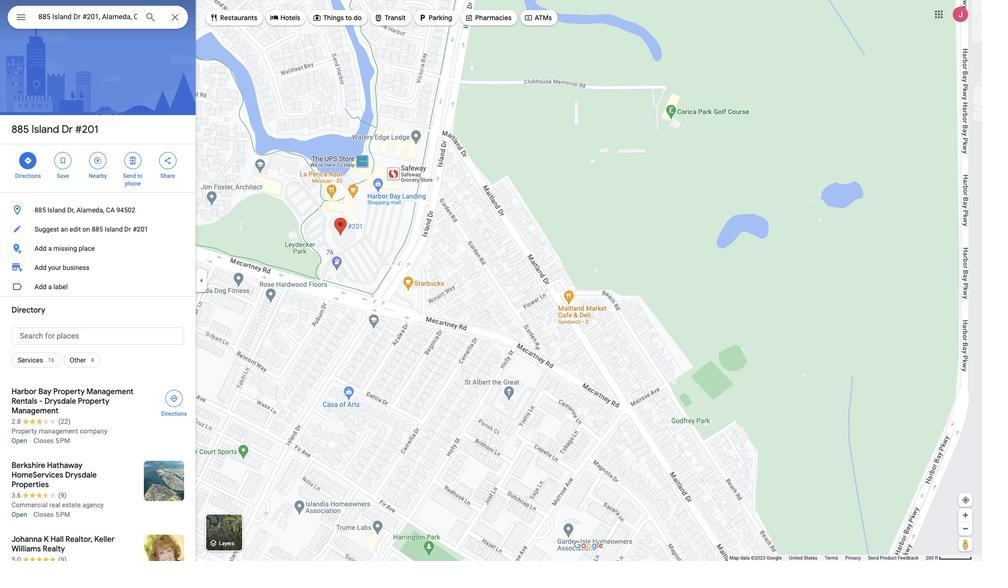 Task type: locate. For each thing, give the bounding box(es) containing it.
a left label
[[48, 283, 52, 291]]

map data ©2023 google
[[730, 556, 782, 561]]

⋅ inside commercial real estate agency open ⋅ closes 5 pm
[[29, 511, 32, 519]]


[[419, 12, 427, 23]]

3.6 stars 9 reviews image
[[12, 491, 67, 501]]

None text field
[[12, 328, 184, 345]]

hall
[[51, 535, 64, 545]]

zoom out image
[[963, 526, 970, 533]]

 hotels
[[270, 12, 301, 23]]

1 open from the top
[[12, 437, 27, 445]]

property down the 2.8
[[12, 428, 37, 435]]

 button
[[8, 6, 35, 31]]

ft
[[936, 556, 939, 561]]

⋅ down commercial
[[29, 511, 32, 519]]

5 pm down management
[[55, 437, 70, 445]]

1 vertical spatial island
[[48, 206, 66, 214]]

2 vertical spatial 885
[[92, 226, 103, 233]]

 atms
[[525, 12, 552, 23]]

1 vertical spatial open
[[12, 511, 27, 519]]

dr,
[[67, 206, 75, 214]]

0 vertical spatial drysdale
[[45, 397, 76, 406]]

885
[[12, 123, 29, 136], [35, 206, 46, 214], [92, 226, 103, 233]]

estate
[[62, 502, 81, 509]]

1 vertical spatial management
[[12, 406, 59, 416]]

open
[[12, 437, 27, 445], [12, 511, 27, 519]]

other 4
[[70, 357, 94, 364]]

send inside send to phone
[[123, 173, 136, 179]]

closes down real
[[33, 511, 54, 519]]

dr up 
[[62, 123, 73, 136]]

management down 4
[[87, 387, 134, 397]]

island inside "button"
[[48, 206, 66, 214]]

1 vertical spatial ⋅
[[29, 511, 32, 519]]

add your business link
[[0, 258, 196, 277]]

1 horizontal spatial management
[[87, 387, 134, 397]]

#201 inside button
[[133, 226, 148, 233]]

1 vertical spatial send
[[869, 556, 879, 561]]

1 vertical spatial to
[[137, 173, 143, 179]]

1 vertical spatial directions
[[161, 411, 187, 418]]

1 horizontal spatial dr
[[124, 226, 131, 233]]

add left your
[[35, 264, 47, 272]]

3 add from the top
[[35, 283, 47, 291]]

3.6
[[12, 492, 21, 500]]

closes down management
[[33, 437, 54, 445]]

1 vertical spatial drysdale
[[65, 471, 97, 480]]

#201 down 94502
[[133, 226, 148, 233]]

885 for 885 island dr, alameda, ca 94502
[[35, 206, 46, 214]]

label
[[53, 283, 68, 291]]

1 vertical spatial a
[[48, 283, 52, 291]]

closes inside property management company open ⋅ closes 5 pm
[[33, 437, 54, 445]]

missing
[[53, 245, 77, 252]]

0 vertical spatial closes
[[33, 437, 54, 445]]

1 horizontal spatial directions
[[161, 411, 187, 418]]

 search field
[[8, 6, 188, 31]]

1 horizontal spatial 885
[[35, 206, 46, 214]]

885 Island Dr #201, Alameda, CA 94502 field
[[8, 6, 188, 29]]

dr down 94502
[[124, 226, 131, 233]]

0 horizontal spatial directions
[[15, 173, 41, 179]]

1 closes from the top
[[33, 437, 54, 445]]

add left label
[[35, 283, 47, 291]]

homeservices
[[12, 471, 63, 480]]

0 vertical spatial 5 pm
[[55, 437, 70, 445]]

terms
[[825, 556, 839, 561]]

parking
[[429, 13, 453, 22]]

0 vertical spatial 885
[[12, 123, 29, 136]]

5 pm inside commercial real estate agency open ⋅ closes 5 pm
[[55, 511, 70, 519]]

0 vertical spatial send
[[123, 173, 136, 179]]

a
[[48, 245, 52, 252], [48, 283, 52, 291]]

none text field inside '885 island dr #201' main content
[[12, 328, 184, 345]]

2 closes from the top
[[33, 511, 54, 519]]

island left dr,
[[48, 206, 66, 214]]

885 inside 885 island dr, alameda, ca 94502 "button"
[[35, 206, 46, 214]]

2 a from the top
[[48, 283, 52, 291]]

0 vertical spatial a
[[48, 245, 52, 252]]

a inside 'button'
[[48, 283, 52, 291]]

your
[[48, 264, 61, 272]]

0 vertical spatial ⋅
[[29, 437, 32, 445]]

add for add a missing place
[[35, 245, 47, 252]]

1 a from the top
[[48, 245, 52, 252]]

2 add from the top
[[35, 264, 47, 272]]

suggest an edit on 885 island dr #201 button
[[0, 220, 196, 239]]

1 horizontal spatial send
[[869, 556, 879, 561]]

1 vertical spatial #201
[[133, 226, 148, 233]]

dr inside the suggest an edit on 885 island dr #201 button
[[124, 226, 131, 233]]

⋅ down 2.8 stars 22 reviews image
[[29, 437, 32, 445]]

privacy
[[846, 556, 862, 561]]

directions down 
[[15, 173, 41, 179]]

to up phone
[[137, 173, 143, 179]]

0 vertical spatial island
[[32, 123, 59, 136]]

directions button
[[155, 387, 193, 418]]

atms
[[535, 13, 552, 22]]

realtor,
[[66, 535, 92, 545]]

berkshire hathaway homeservices drysdale properties
[[12, 461, 97, 490]]

2 horizontal spatial 885
[[92, 226, 103, 233]]

0 horizontal spatial management
[[12, 406, 59, 416]]

2 vertical spatial island
[[105, 226, 123, 233]]

do
[[354, 13, 362, 22]]

2 open from the top
[[12, 511, 27, 519]]

closes inside commercial real estate agency open ⋅ closes 5 pm
[[33, 511, 54, 519]]

island
[[32, 123, 59, 136], [48, 206, 66, 214], [105, 226, 123, 233]]

0 vertical spatial add
[[35, 245, 47, 252]]

5 pm inside property management company open ⋅ closes 5 pm
[[55, 437, 70, 445]]

1 vertical spatial 5 pm
[[55, 511, 70, 519]]

phone
[[125, 180, 141, 187]]

a left missing
[[48, 245, 52, 252]]

2 ⋅ from the top
[[29, 511, 32, 519]]

2 5 pm from the top
[[55, 511, 70, 519]]

agency
[[82, 502, 104, 509]]

1 add from the top
[[35, 245, 47, 252]]

0 vertical spatial dr
[[62, 123, 73, 136]]

0 vertical spatial management
[[87, 387, 134, 397]]

save
[[57, 173, 69, 179]]

bay
[[38, 387, 52, 397]]

dr
[[62, 123, 73, 136], [124, 226, 131, 233]]

add for add your business
[[35, 264, 47, 272]]

google maps element
[[0, 0, 983, 562]]

#201 up 
[[75, 123, 98, 136]]

drysdale
[[45, 397, 76, 406], [65, 471, 97, 480]]

 transit
[[374, 12, 406, 23]]

on
[[83, 226, 90, 233]]

885 up suggest
[[35, 206, 46, 214]]


[[465, 12, 474, 23]]


[[210, 12, 218, 23]]

suggest an edit on 885 island dr #201
[[35, 226, 148, 233]]

1 5 pm from the top
[[55, 437, 70, 445]]

united states
[[790, 556, 818, 561]]

1 horizontal spatial #201
[[133, 226, 148, 233]]

add inside button
[[35, 245, 47, 252]]

885 island dr #201 main content
[[0, 0, 196, 562]]

885 island dr, alameda, ca 94502
[[35, 206, 135, 214]]

properties
[[12, 480, 49, 490]]

5 pm down real
[[55, 511, 70, 519]]

1 ⋅ from the top
[[29, 437, 32, 445]]

None field
[[38, 11, 137, 23]]

⋅
[[29, 437, 32, 445], [29, 511, 32, 519]]

google account: james peterson  
(james.peterson1902@gmail.com) image
[[954, 7, 969, 22]]

1 vertical spatial closes
[[33, 511, 54, 519]]

send for send to phone
[[123, 173, 136, 179]]

management
[[87, 387, 134, 397], [12, 406, 59, 416]]

drysdale up (9)
[[65, 471, 97, 480]]

open down the 2.8
[[12, 437, 27, 445]]

200
[[926, 556, 935, 561]]

zoom in image
[[963, 512, 970, 519]]

0 vertical spatial to
[[346, 13, 352, 22]]

send left product at bottom
[[869, 556, 879, 561]]

harbor bay property management rentals - drysdale property management
[[12, 387, 134, 416]]

to inside send to phone
[[137, 173, 143, 179]]

privacy button
[[846, 555, 862, 562]]

add a label
[[35, 283, 68, 291]]

1 vertical spatial dr
[[124, 226, 131, 233]]

0 horizontal spatial #201
[[75, 123, 98, 136]]

product
[[881, 556, 897, 561]]

0 vertical spatial open
[[12, 437, 27, 445]]

0 horizontal spatial 885
[[12, 123, 29, 136]]

5 pm
[[55, 437, 70, 445], [55, 511, 70, 519]]

0 horizontal spatial dr
[[62, 123, 73, 136]]

directory
[[12, 306, 45, 315]]

2 vertical spatial add
[[35, 283, 47, 291]]

add down suggest
[[35, 245, 47, 252]]

to left do
[[346, 13, 352, 22]]

#201
[[75, 123, 98, 136], [133, 226, 148, 233]]

1 vertical spatial add
[[35, 264, 47, 272]]

 things to do
[[313, 12, 362, 23]]

add
[[35, 245, 47, 252], [35, 264, 47, 272], [35, 283, 47, 291]]

0 horizontal spatial to
[[137, 173, 143, 179]]

885 right on
[[92, 226, 103, 233]]

send up phone
[[123, 173, 136, 179]]


[[15, 11, 27, 24]]

a for label
[[48, 283, 52, 291]]

property
[[53, 387, 85, 397], [78, 397, 109, 406], [12, 428, 37, 435]]

0 horizontal spatial send
[[123, 173, 136, 179]]

add inside 'button'
[[35, 283, 47, 291]]

1 horizontal spatial to
[[346, 13, 352, 22]]

885 up 
[[12, 123, 29, 136]]

footer
[[730, 555, 926, 562]]

real
[[49, 502, 60, 509]]

16
[[48, 357, 54, 364]]

add a label button
[[0, 277, 196, 297]]

management
[[39, 428, 78, 435]]

island up 
[[32, 123, 59, 136]]

island down ca
[[105, 226, 123, 233]]

a inside button
[[48, 245, 52, 252]]

footer containing map data ©2023 google
[[730, 555, 926, 562]]

200 ft button
[[926, 556, 973, 561]]

add your business
[[35, 264, 90, 272]]

management up 2.8 stars 22 reviews image
[[12, 406, 59, 416]]

send inside button
[[869, 556, 879, 561]]

0 vertical spatial directions
[[15, 173, 41, 179]]

show your location image
[[962, 496, 971, 505]]

drysdale right - at left bottom
[[45, 397, 76, 406]]

transit
[[385, 13, 406, 22]]

directions down directions image
[[161, 411, 187, 418]]

open down commercial
[[12, 511, 27, 519]]

1 vertical spatial 885
[[35, 206, 46, 214]]

johanna
[[12, 535, 42, 545]]



Task type: describe. For each thing, give the bounding box(es) containing it.
restaurants
[[220, 13, 258, 22]]

2.8
[[12, 418, 21, 426]]

footer inside "google maps" element
[[730, 555, 926, 562]]

keller
[[94, 535, 115, 545]]

pharmacies
[[476, 13, 512, 22]]

business
[[63, 264, 90, 272]]


[[374, 12, 383, 23]]

suggest
[[35, 226, 59, 233]]

directions inside actions for 885 island dr #201 'region'
[[15, 173, 41, 179]]

commercial
[[12, 502, 48, 509]]

united
[[790, 556, 803, 561]]


[[270, 12, 279, 23]]

things
[[324, 13, 344, 22]]

none field inside 885 island dr #201, alameda, ca 94502 field
[[38, 11, 137, 23]]

add a missing place
[[35, 245, 95, 252]]

885 island dr, alameda, ca 94502 button
[[0, 201, 196, 220]]

©2023
[[752, 556, 766, 561]]

add a missing place button
[[0, 239, 196, 258]]

send for send product feedback
[[869, 556, 879, 561]]

directions image
[[170, 394, 179, 403]]

⋅ inside property management company open ⋅ closes 5 pm
[[29, 437, 32, 445]]


[[129, 155, 137, 166]]

data
[[741, 556, 750, 561]]

 pharmacies
[[465, 12, 512, 23]]

4
[[91, 357, 94, 364]]

services
[[18, 357, 43, 364]]

directions inside directions button
[[161, 411, 187, 418]]

terms button
[[825, 555, 839, 562]]

nearby
[[89, 173, 107, 179]]

200 ft
[[926, 556, 939, 561]]

share
[[160, 173, 175, 179]]


[[163, 155, 172, 166]]

layers
[[219, 541, 235, 547]]

island inside button
[[105, 226, 123, 233]]

885 island dr #201
[[12, 123, 98, 136]]

alameda,
[[77, 206, 104, 214]]

ca
[[106, 206, 115, 214]]

k
[[44, 535, 49, 545]]

-
[[39, 397, 43, 406]]


[[24, 155, 32, 166]]

send product feedback button
[[869, 555, 919, 562]]

send product feedback
[[869, 556, 919, 561]]

other
[[70, 357, 86, 364]]

island for dr,
[[48, 206, 66, 214]]

hathaway
[[47, 461, 83, 471]]

drysdale inside the berkshire hathaway homeservices drysdale properties
[[65, 471, 97, 480]]

harbor
[[12, 387, 37, 397]]

place
[[79, 245, 95, 252]]

collapse side panel image
[[196, 275, 207, 286]]

an
[[61, 226, 68, 233]]

(9)
[[58, 492, 67, 500]]

drysdale inside 'harbor bay property management rentals - drysdale property management'
[[45, 397, 76, 406]]

google
[[767, 556, 782, 561]]

hotels
[[281, 13, 301, 22]]

5.0 stars 9 reviews image
[[12, 555, 67, 562]]

states
[[805, 556, 818, 561]]

property inside property management company open ⋅ closes 5 pm
[[12, 428, 37, 435]]

realty
[[43, 545, 65, 554]]


[[525, 12, 533, 23]]

williams
[[12, 545, 41, 554]]

island for dr
[[32, 123, 59, 136]]

actions for 885 island dr #201 region
[[0, 144, 196, 192]]

a for missing
[[48, 245, 52, 252]]

885 for 885 island dr #201
[[12, 123, 29, 136]]

property up company at bottom
[[78, 397, 109, 406]]

services 16
[[18, 357, 54, 364]]

property right bay
[[53, 387, 85, 397]]

885 inside the suggest an edit on 885 island dr #201 button
[[92, 226, 103, 233]]

company
[[80, 428, 107, 435]]

united states button
[[790, 555, 818, 562]]

feedback
[[899, 556, 919, 561]]

 restaurants
[[210, 12, 258, 23]]

2.8 stars 22 reviews image
[[12, 417, 70, 427]]

0 vertical spatial #201
[[75, 123, 98, 136]]

rentals
[[12, 397, 37, 406]]

to inside  things to do
[[346, 13, 352, 22]]

(22)
[[58, 418, 70, 426]]

edit
[[70, 226, 81, 233]]

add for add a label
[[35, 283, 47, 291]]

commercial real estate agency open ⋅ closes 5 pm
[[12, 502, 104, 519]]

open inside property management company open ⋅ closes 5 pm
[[12, 437, 27, 445]]

johanna k hall realtor, keller williams realty
[[12, 535, 115, 554]]

show street view coverage image
[[959, 538, 973, 552]]

94502
[[116, 206, 135, 214]]

open inside commercial real estate agency open ⋅ closes 5 pm
[[12, 511, 27, 519]]

 parking
[[419, 12, 453, 23]]


[[94, 155, 102, 166]]

property management company open ⋅ closes 5 pm
[[12, 428, 107, 445]]



Task type: vqa. For each thing, say whether or not it's contained in the screenshot.
'HomeServices'
yes



